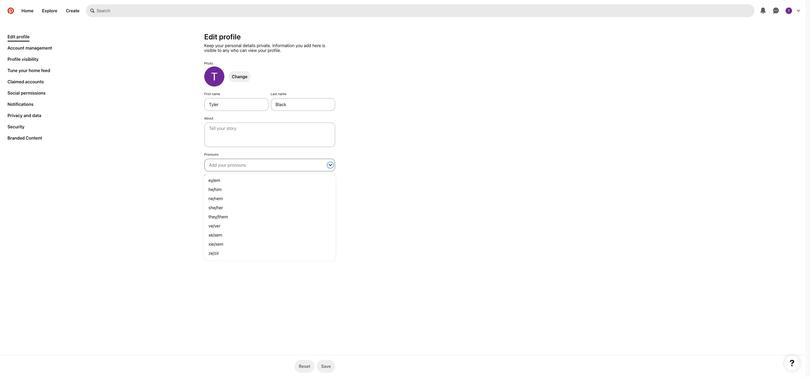 Task type: locate. For each thing, give the bounding box(es) containing it.
tune your home feed
[[8, 68, 50, 73]]

any left time. on the left top
[[261, 178, 266, 182]]

profile up account management link
[[16, 34, 30, 39]]

1 horizontal spatial name
[[278, 92, 287, 96]]

any inside edit profile keep your personal details private. information you add here is visible to any who can view your profile.
[[223, 48, 230, 53]]

your right keep
[[215, 43, 224, 48]]

you
[[296, 43, 303, 48]]

Username text field
[[204, 218, 335, 231]]

profile left so
[[283, 174, 292, 178]]

0 horizontal spatial can
[[222, 178, 228, 182]]

username
[[204, 212, 220, 216]]

keep
[[204, 43, 214, 48]]

any left "who"
[[223, 48, 230, 53]]

0 horizontal spatial name
[[212, 92, 220, 96]]

0 vertical spatial can
[[240, 48, 247, 53]]

he/him
[[209, 187, 222, 192]]

1 vertical spatial any
[[261, 178, 266, 182]]

your right tune
[[19, 68, 28, 73]]

refer
[[328, 174, 335, 178]]

is
[[322, 43, 326, 48]]

management
[[25, 46, 52, 50]]

permissions
[[21, 91, 46, 96]]

can inside edit profile keep your personal details private. information you add here is visible to any who can view your profile.
[[240, 48, 247, 53]]

Last name text field
[[271, 98, 335, 111]]

profile
[[219, 32, 241, 41], [16, 34, 30, 39], [283, 174, 292, 178]]

profile inside edit profile keep your personal details private. information you add here is visible to any who can view your profile.
[[219, 32, 241, 41]]

profile visibility link
[[5, 55, 41, 64]]

change button
[[229, 71, 251, 82]]

2
[[225, 174, 227, 178]]

to right visible
[[218, 48, 222, 53]]

account management
[[8, 46, 52, 50]]

1 name from the left
[[212, 92, 220, 96]]

your right on
[[275, 174, 282, 178]]

to
[[218, 48, 222, 53], [222, 174, 225, 178], [255, 174, 258, 178], [324, 174, 327, 178], [204, 178, 207, 182]]

others
[[298, 174, 307, 178]]

About text field
[[204, 123, 335, 147]]

name right last
[[278, 92, 287, 96]]

0 horizontal spatial edit
[[8, 34, 15, 39]]

1 horizontal spatial edit
[[204, 32, 218, 41]]

None field
[[202, 153, 338, 184]]

private.
[[257, 43, 271, 48]]

name right first
[[212, 92, 220, 96]]

pronouns
[[240, 174, 254, 178]]

edit up keep
[[204, 32, 218, 41]]

tune
[[8, 68, 18, 73]]

visible
[[204, 48, 217, 53]]

claimed accounts link
[[5, 77, 46, 86]]

name for first name
[[212, 92, 220, 96]]

she/her
[[209, 206, 223, 211]]

list containing edit profile
[[5, 32, 54, 145]]

or
[[235, 178, 238, 182]]

branded content
[[8, 136, 42, 141]]

edit
[[204, 32, 218, 41], [8, 34, 15, 39]]

here
[[313, 43, 321, 48]]

social
[[8, 91, 20, 96]]

name
[[212, 92, 220, 96], [278, 92, 287, 96]]

save
[[321, 365, 331, 370]]

branded content link
[[5, 134, 44, 143]]

security
[[8, 125, 24, 129]]

social permissions link
[[5, 89, 48, 98]]

first
[[204, 92, 211, 96]]

tyler black image
[[786, 8, 793, 14]]

list box
[[204, 174, 335, 261]]

of
[[236, 174, 239, 178]]

edit up account
[[8, 34, 15, 39]]

edit profile keep your personal details private. information you add here is visible to any who can view your profile.
[[204, 32, 326, 53]]

first name
[[204, 92, 220, 96]]

profile inside list
[[16, 34, 30, 39]]

edit inside list
[[8, 34, 15, 39]]

last
[[271, 92, 277, 96]]

any inside choose up to 2 sets of pronouns to appear on your profile so others know how to refer to you. you can edit or remove these any time.
[[261, 178, 266, 182]]

feed
[[41, 68, 50, 73]]

you
[[216, 178, 221, 182]]

reset
[[299, 365, 311, 370]]

edit inside edit profile keep your personal details private. information you add here is visible to any who can view your profile.
[[204, 32, 218, 41]]

last name
[[271, 92, 287, 96]]

1 vertical spatial can
[[222, 178, 228, 182]]

2 horizontal spatial profile
[[283, 174, 292, 178]]

notifications link
[[5, 100, 36, 109]]

0 horizontal spatial any
[[223, 48, 230, 53]]

2 name from the left
[[278, 92, 287, 96]]

to right how
[[324, 174, 327, 178]]

list
[[5, 32, 54, 145]]

xie/xem
[[209, 242, 223, 247]]

your
[[215, 43, 224, 48], [258, 48, 267, 53], [19, 68, 28, 73], [275, 174, 282, 178]]

can
[[240, 48, 247, 53], [222, 178, 228, 182]]

website
[[204, 187, 217, 192]]

to inside edit profile keep your personal details private. information you add here is visible to any who can view your profile.
[[218, 48, 222, 53]]

profile up personal
[[219, 32, 241, 41]]

home link
[[17, 4, 38, 17]]

how
[[317, 174, 323, 178]]

can right you
[[222, 178, 228, 182]]

ey/em
[[209, 178, 220, 183]]

so
[[293, 174, 297, 178]]

1 horizontal spatial can
[[240, 48, 247, 53]]

xe/xem
[[209, 233, 222, 238]]

claimed accounts
[[8, 80, 44, 84]]

any
[[223, 48, 230, 53], [261, 178, 266, 182]]

0 vertical spatial any
[[223, 48, 230, 53]]

information
[[273, 43, 295, 48]]

choose
[[204, 174, 216, 178]]

search icon image
[[90, 9, 95, 13]]

0 horizontal spatial profile
[[16, 34, 30, 39]]

notifications
[[8, 102, 33, 107]]

tune your home feed link
[[5, 66, 52, 75]]

none field containing pronouns
[[202, 153, 338, 184]]

1 horizontal spatial any
[[261, 178, 266, 182]]

1 horizontal spatial profile
[[219, 32, 241, 41]]

time.
[[267, 178, 275, 182]]

to left appear
[[255, 174, 258, 178]]

and
[[24, 113, 31, 118]]

can right "who"
[[240, 48, 247, 53]]



Task type: describe. For each thing, give the bounding box(es) containing it.
explore
[[42, 8, 57, 13]]

Website url field
[[204, 194, 335, 207]]

ve/ver
[[209, 224, 220, 229]]

choose up to 2 sets of pronouns to appear on your profile so others know how to refer to you. you can edit or remove these any time.
[[204, 174, 335, 182]]

ne/nem
[[209, 197, 223, 201]]

Pronouns text field
[[209, 162, 324, 169]]

profile.
[[268, 48, 281, 53]]

these
[[251, 178, 260, 182]]

ze/zir
[[209, 251, 219, 256]]

security link
[[5, 122, 27, 132]]

edit profile
[[8, 34, 30, 39]]

you.
[[208, 178, 215, 182]]

profile for edit profile keep your personal details private. information you add here is visible to any who can view your profile.
[[219, 32, 241, 41]]

edit profile link
[[5, 32, 32, 42]]

name for last name
[[278, 92, 287, 96]]

create link
[[62, 4, 84, 17]]

account
[[8, 46, 24, 50]]

www.pinterest.com/blacklashes1000
[[204, 233, 260, 237]]

home
[[29, 68, 40, 73]]

up
[[217, 174, 221, 178]]

pronouns
[[204, 153, 219, 157]]

data
[[32, 113, 41, 118]]

profile
[[8, 57, 21, 62]]

tyler image
[[204, 67, 224, 87]]

details
[[243, 43, 256, 48]]

accounts
[[25, 80, 44, 84]]

list box containing ey/em
[[204, 174, 335, 261]]

privacy
[[8, 113, 23, 118]]

view
[[248, 48, 257, 53]]

Search text field
[[97, 4, 755, 17]]

account management link
[[5, 44, 54, 53]]

they/them
[[209, 215, 228, 220]]

profile visibility
[[8, 57, 39, 62]]

about
[[204, 117, 213, 121]]

your right the view
[[258, 48, 267, 53]]

profile inside choose up to 2 sets of pronouns to appear on your profile so others know how to refer to you. you can edit or remove these any time.
[[283, 174, 292, 178]]

on
[[270, 174, 274, 178]]

edit
[[229, 178, 234, 182]]

explore link
[[38, 4, 62, 17]]

save button
[[317, 361, 335, 374]]

your inside choose up to 2 sets of pronouns to appear on your profile so others know how to refer to you. you can edit or remove these any time.
[[275, 174, 282, 178]]

who
[[231, 48, 239, 53]]

change
[[232, 74, 248, 79]]

know
[[308, 174, 316, 178]]

appear
[[259, 174, 269, 178]]

to left 2
[[222, 174, 225, 178]]

visibility
[[22, 57, 39, 62]]

sets
[[228, 174, 235, 178]]

content
[[26, 136, 42, 141]]

can inside choose up to 2 sets of pronouns to appear on your profile so others know how to refer to you. you can edit or remove these any time.
[[222, 178, 228, 182]]

reset button
[[295, 361, 315, 374]]

remove
[[239, 178, 250, 182]]

social permissions
[[8, 91, 46, 96]]

to left you.
[[204, 178, 207, 182]]

home
[[21, 8, 34, 13]]

edit for edit profile
[[8, 34, 15, 39]]

claimed
[[8, 80, 24, 84]]

personal
[[225, 43, 242, 48]]

branded
[[8, 136, 25, 141]]

First name text field
[[204, 98, 269, 111]]

privacy and data
[[8, 113, 41, 118]]

create
[[66, 8, 80, 13]]

privacy and data link
[[5, 111, 43, 120]]

add
[[304, 43, 311, 48]]

profile for edit profile
[[16, 34, 30, 39]]

edit for edit profile keep your personal details private. information you add here is visible to any who can view your profile.
[[204, 32, 218, 41]]

photo
[[204, 62, 213, 66]]



Task type: vqa. For each thing, say whether or not it's contained in the screenshot.
the Privacy and data link
yes



